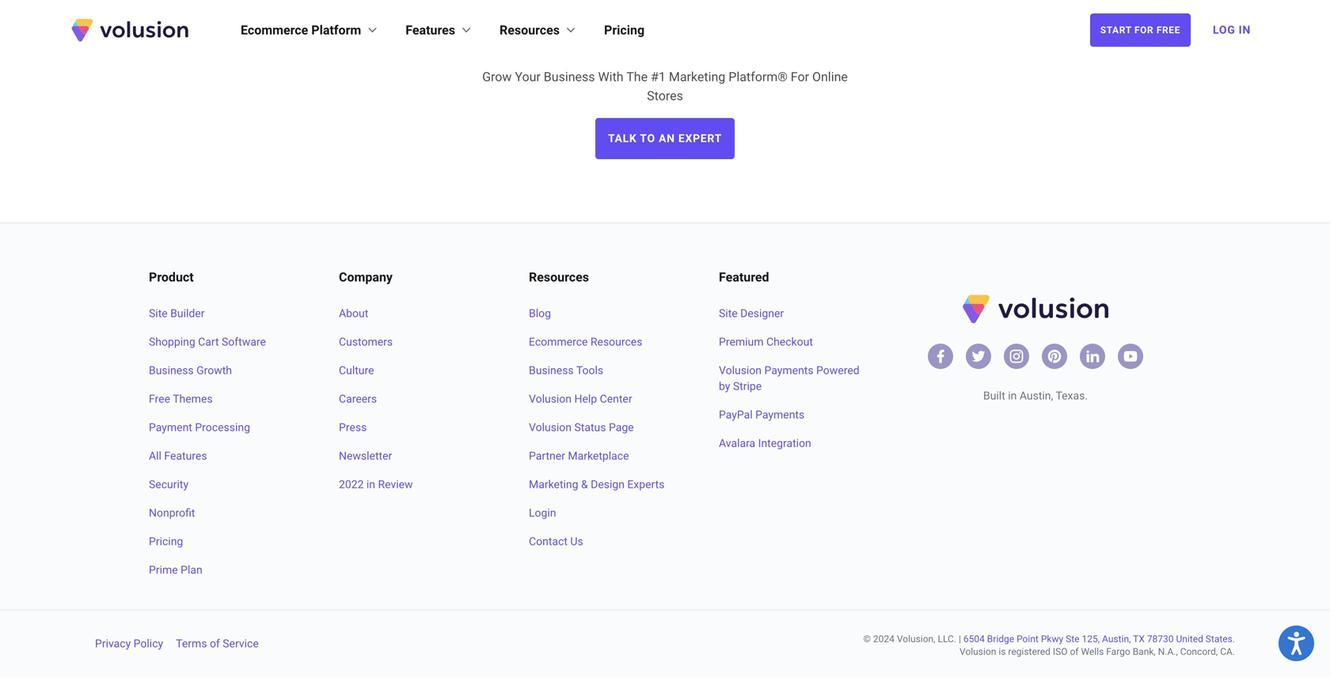 Task type: locate. For each thing, give the bounding box(es) containing it.
marketing
[[582, 14, 743, 46], [669, 69, 726, 84], [529, 478, 579, 491]]

twitter image
[[971, 348, 987, 364]]

built
[[984, 389, 1006, 402]]

cart
[[198, 335, 219, 348]]

youtube image
[[1123, 348, 1139, 364]]

pricing link up the
[[604, 21, 645, 40]]

premium checkout
[[719, 335, 813, 348]]

1 vertical spatial ecommerce
[[529, 335, 588, 348]]

1 horizontal spatial in
[[1008, 389, 1017, 402]]

prime
[[149, 563, 178, 577]]

of inside © 2024 volusion, llc . | 6504 bridge point pkwy ste 125, austin, tx 78730 united states. volusion is registered iso of wells fargo bank, n.a., concord, ca.
[[1070, 646, 1079, 657]]

1 horizontal spatial austin,
[[1102, 634, 1131, 645]]

service
[[223, 637, 259, 650]]

of down ste
[[1070, 646, 1079, 657]]

1 vertical spatial in
[[367, 478, 375, 491]]

0 vertical spatial in
[[1008, 389, 1017, 402]]

paypal payments link
[[719, 407, 871, 423]]

0 vertical spatial payments
[[765, 364, 814, 377]]

about link
[[339, 306, 491, 322]]

2022 in review link
[[339, 477, 491, 493]]

1 vertical spatial payments
[[756, 408, 805, 421]]

0 vertical spatial ecommerce
[[241, 23, 308, 38]]

0 horizontal spatial features
[[164, 449, 207, 462]]

ecommerce left platform
[[241, 23, 308, 38]]

with
[[598, 69, 624, 84]]

in
[[1239, 23, 1251, 36]]

terms of service
[[176, 637, 259, 650]]

austin, up fargo
[[1102, 634, 1131, 645]]

careers link
[[339, 391, 491, 407]]

pricing link down nonprofit link
[[149, 534, 301, 550]]

2 site from the left
[[719, 307, 738, 320]]

marketing down partner
[[529, 478, 579, 491]]

volusion down business tools
[[529, 392, 572, 405]]

log in
[[1213, 23, 1251, 36]]

newsletter
[[339, 449, 392, 462]]

marketing & design experts link
[[529, 477, 681, 493]]

customers link
[[339, 334, 491, 350]]

ste
[[1066, 634, 1080, 645]]

privacy policy
[[95, 637, 163, 650]]

payments for volusion
[[765, 364, 814, 377]]

volusion help center link
[[529, 391, 681, 407]]

1 horizontal spatial site
[[719, 307, 738, 320]]

payments inside paypal payments link
[[756, 408, 805, 421]]

ecommerce up business tools
[[529, 335, 588, 348]]

featured
[[719, 270, 769, 285]]

0 horizontal spatial of
[[210, 637, 220, 650]]

payment processing link
[[149, 420, 301, 436]]

terms
[[176, 637, 207, 650]]

volusion up partner
[[529, 421, 572, 434]]

bank,
[[1133, 646, 1156, 657]]

log in link
[[1204, 13, 1261, 48]]

0 vertical spatial pricing
[[604, 23, 645, 38]]

ecommerce resources
[[529, 335, 643, 348]]

in for review
[[367, 478, 375, 491]]

marketing up #1
[[582, 14, 743, 46]]

volusion up stripe
[[719, 364, 762, 377]]

1 horizontal spatial pricing link
[[604, 21, 645, 40]]

for
[[791, 69, 809, 84]]

premium checkout link
[[719, 334, 871, 350]]

1 site from the left
[[149, 307, 168, 320]]

site designer
[[719, 307, 784, 320]]

business tools link
[[529, 363, 681, 379]]

checkout
[[767, 335, 813, 348]]

avalara integration link
[[719, 436, 871, 451]]

free
[[1157, 25, 1181, 36]]

volusion
[[719, 364, 762, 377], [529, 392, 572, 405], [529, 421, 572, 434], [960, 646, 997, 657]]

site builder
[[149, 307, 205, 320]]

1 vertical spatial resources
[[529, 270, 589, 285]]

0 horizontal spatial pricing link
[[149, 534, 301, 550]]

1 vertical spatial pricing
[[149, 535, 183, 548]]

ecommerce inside ecommerce resources link
[[529, 335, 588, 348]]

0 horizontal spatial austin,
[[1020, 389, 1054, 402]]

nonprofit
[[149, 506, 195, 520]]

expert
[[679, 132, 722, 145]]

pricing up prime
[[149, 535, 183, 548]]

ecommerce for ecommerce resources
[[529, 335, 588, 348]]

plan
[[181, 563, 202, 577]]

themes
[[173, 392, 213, 405]]

wells
[[1081, 646, 1104, 657]]

1 vertical spatial marketing
[[669, 69, 726, 84]]

payments up integration on the bottom right of page
[[756, 408, 805, 421]]

resources
[[500, 23, 560, 38], [529, 270, 589, 285], [591, 335, 643, 348]]

stores
[[647, 88, 683, 103]]

start
[[1101, 25, 1132, 36]]

2022
[[339, 478, 364, 491]]

business
[[544, 69, 595, 84], [149, 364, 194, 377], [529, 364, 574, 377]]

united
[[1176, 634, 1204, 645]]

volusion payments powered by stripe
[[719, 364, 860, 393]]

volusion for volusion help center
[[529, 392, 572, 405]]

volusion down 6504
[[960, 646, 997, 657]]

1 horizontal spatial ecommerce
[[529, 335, 588, 348]]

1 horizontal spatial features
[[406, 23, 455, 38]]

0 horizontal spatial in
[[367, 478, 375, 491]]

culture
[[339, 364, 374, 377]]

0 horizontal spatial site
[[149, 307, 168, 320]]

resources down blog link
[[591, 335, 643, 348]]

all features
[[149, 449, 207, 462]]

need marketing help?
[[494, 14, 836, 46]]

security link
[[149, 477, 301, 493]]

site
[[149, 307, 168, 320], [719, 307, 738, 320]]

1 horizontal spatial pricing
[[604, 23, 645, 38]]

shopping cart software
[[149, 335, 266, 348]]

volusion inside volusion payments powered by stripe
[[719, 364, 762, 377]]

in right built
[[1008, 389, 1017, 402]]

site up premium
[[719, 307, 738, 320]]

0 vertical spatial resources
[[500, 23, 560, 38]]

2 vertical spatial resources
[[591, 335, 643, 348]]

software
[[222, 335, 266, 348]]

&
[[581, 478, 588, 491]]

resources up the blog
[[529, 270, 589, 285]]

business tools
[[529, 364, 604, 377]]

business left the with
[[544, 69, 595, 84]]

ecommerce inside ecommerce platform dropdown button
[[241, 23, 308, 38]]

payments inside volusion payments powered by stripe
[[765, 364, 814, 377]]

business down shopping
[[149, 364, 194, 377]]

payments
[[765, 364, 814, 377], [756, 408, 805, 421]]

ecommerce platform
[[241, 23, 361, 38]]

nonprofit link
[[149, 505, 301, 521]]

0 horizontal spatial ecommerce
[[241, 23, 308, 38]]

of right terms at bottom left
[[210, 637, 220, 650]]

volusion help center
[[529, 392, 632, 405]]

.
[[954, 634, 957, 645]]

integration
[[758, 437, 812, 450]]

features
[[406, 23, 455, 38], [164, 449, 207, 462]]

volusion for volusion status page
[[529, 421, 572, 434]]

austin, left texas.
[[1020, 389, 1054, 402]]

blog link
[[529, 306, 681, 322]]

instagram image
[[1009, 348, 1025, 364]]

open accessibe: accessibility options, statement and help image
[[1288, 632, 1306, 655]]

resources up your at the top left of the page
[[500, 23, 560, 38]]

austin, inside © 2024 volusion, llc . | 6504 bridge point pkwy ste 125, austin, tx 78730 united states. volusion is registered iso of wells fargo bank, n.a., concord, ca.
[[1102, 634, 1131, 645]]

careers
[[339, 392, 377, 405]]

austin,
[[1020, 389, 1054, 402], [1102, 634, 1131, 645]]

payments down checkout
[[765, 364, 814, 377]]

1 vertical spatial features
[[164, 449, 207, 462]]

free
[[149, 392, 170, 405]]

site left builder
[[149, 307, 168, 320]]

need
[[494, 14, 575, 46]]

in right "2022"
[[367, 478, 375, 491]]

product
[[149, 270, 194, 285]]

0 vertical spatial austin,
[[1020, 389, 1054, 402]]

1 horizontal spatial of
[[1070, 646, 1079, 657]]

partner
[[529, 449, 565, 462]]

texas.
[[1056, 389, 1088, 402]]

volusion status page link
[[529, 420, 681, 436]]

business left tools
[[529, 364, 574, 377]]

contact
[[529, 535, 568, 548]]

0 vertical spatial features
[[406, 23, 455, 38]]

paypal
[[719, 408, 753, 421]]

1 vertical spatial austin,
[[1102, 634, 1131, 645]]

pricing up the
[[604, 23, 645, 38]]

volusion inside 'link'
[[529, 421, 572, 434]]

#1
[[651, 69, 666, 84]]

business inside grow your business with the #1 marketing platform® for online stores
[[544, 69, 595, 84]]

marketing up stores
[[669, 69, 726, 84]]

contact us
[[529, 535, 583, 548]]

payments for paypal
[[756, 408, 805, 421]]

bridge
[[987, 634, 1015, 645]]

login
[[529, 506, 556, 520]]

payment processing
[[149, 421, 250, 434]]

0 vertical spatial pricing link
[[604, 21, 645, 40]]



Task type: describe. For each thing, give the bounding box(es) containing it.
review
[[378, 478, 413, 491]]

all features link
[[149, 448, 301, 464]]

growth
[[196, 364, 232, 377]]

paypal payments
[[719, 408, 805, 421]]

78730
[[1147, 634, 1174, 645]]

ecommerce platform button
[[241, 21, 380, 40]]

blog
[[529, 307, 551, 320]]

in for austin,
[[1008, 389, 1017, 402]]

online
[[813, 69, 848, 84]]

6504 bridge point pkwy ste 125, austin, tx 78730 united states. link
[[964, 634, 1235, 645]]

processing
[[195, 421, 250, 434]]

linkedin image
[[1085, 348, 1101, 364]]

resources inside resources "dropdown button"
[[500, 23, 560, 38]]

2 vertical spatial marketing
[[529, 478, 579, 491]]

site for featured
[[719, 307, 738, 320]]

partner marketplace link
[[529, 448, 681, 464]]

privacy
[[95, 637, 131, 650]]

talk to an expert link
[[596, 118, 735, 159]]

tools
[[576, 364, 604, 377]]

privacy policy link
[[95, 636, 163, 652]]

features button
[[406, 21, 474, 40]]

us
[[570, 535, 583, 548]]

concord,
[[1181, 646, 1218, 657]]

partner marketplace
[[529, 449, 629, 462]]

talk
[[608, 132, 637, 145]]

volusion payments powered by stripe link
[[719, 363, 871, 394]]

resources button
[[500, 21, 579, 40]]

newsletter link
[[339, 448, 491, 464]]

0 horizontal spatial pricing
[[149, 535, 183, 548]]

volusion,
[[897, 634, 936, 645]]

marketing & design experts
[[529, 478, 665, 491]]

company
[[339, 270, 393, 285]]

business for resources
[[529, 364, 574, 377]]

0 vertical spatial marketing
[[582, 14, 743, 46]]

125,
[[1082, 634, 1100, 645]]

of inside terms of service link
[[210, 637, 220, 650]]

for
[[1135, 25, 1154, 36]]

volusion inside © 2024 volusion, llc . | 6504 bridge point pkwy ste 125, austin, tx 78730 united states. volusion is registered iso of wells fargo bank, n.a., concord, ca.
[[960, 646, 997, 657]]

volusion status page
[[529, 421, 634, 434]]

2024
[[873, 634, 895, 645]]

start for free link
[[1090, 13, 1191, 47]]

design
[[591, 478, 625, 491]]

login link
[[529, 505, 681, 521]]

6504
[[964, 634, 985, 645]]

log
[[1213, 23, 1236, 36]]

about
[[339, 307, 368, 320]]

shopping cart software link
[[149, 334, 301, 350]]

business for product
[[149, 364, 194, 377]]

iso
[[1053, 646, 1068, 657]]

site for product
[[149, 307, 168, 320]]

to
[[640, 132, 656, 145]]

volusion for volusion payments powered by stripe
[[719, 364, 762, 377]]

llc
[[938, 634, 954, 645]]

press link
[[339, 420, 491, 436]]

prime plan
[[149, 563, 202, 577]]

site builder link
[[149, 306, 301, 322]]

is
[[999, 646, 1006, 657]]

fargo
[[1107, 646, 1131, 657]]

pinterest image
[[1047, 348, 1063, 364]]

platform®
[[729, 69, 788, 84]]

payment
[[149, 421, 192, 434]]

talk to an expert
[[608, 132, 722, 145]]

status
[[575, 421, 606, 434]]

designer
[[741, 307, 784, 320]]

an
[[659, 132, 675, 145]]

start for free
[[1101, 25, 1181, 36]]

marketing inside grow your business with the #1 marketing platform® for online stores
[[669, 69, 726, 84]]

powered
[[817, 364, 860, 377]]

features inside dropdown button
[[406, 23, 455, 38]]

prime plan link
[[149, 562, 301, 578]]

tx
[[1133, 634, 1145, 645]]

ecommerce for ecommerce platform
[[241, 23, 308, 38]]

all
[[149, 449, 162, 462]]

resources inside ecommerce resources link
[[591, 335, 643, 348]]

site designer link
[[719, 306, 871, 322]]

the
[[627, 69, 648, 84]]

built in austin, texas.
[[984, 389, 1088, 402]]

facebook image
[[933, 348, 949, 364]]

n.a.,
[[1158, 646, 1178, 657]]

grow your business with the #1 marketing platform® for online stores
[[482, 69, 848, 103]]

builder
[[170, 307, 205, 320]]

1 vertical spatial pricing link
[[149, 534, 301, 550]]



Task type: vqa. For each thing, say whether or not it's contained in the screenshot.
the "Google Display Network"
no



